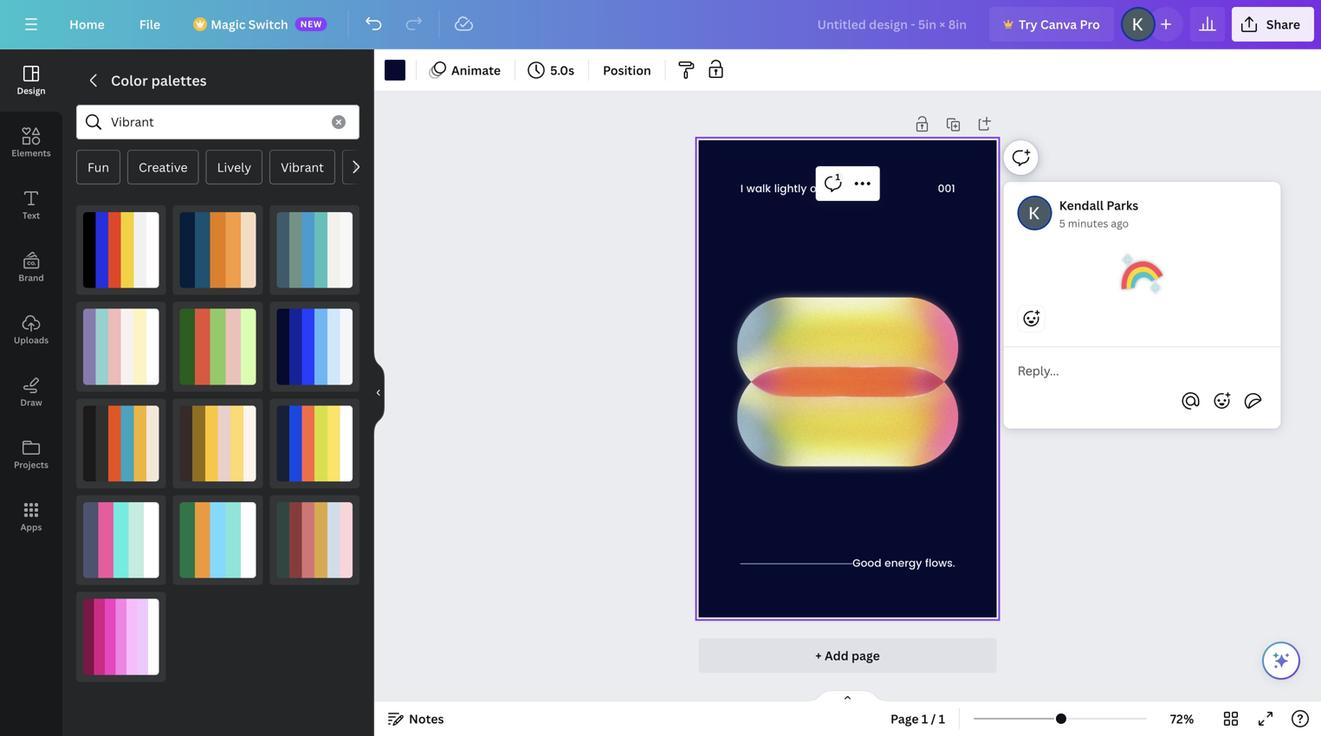 Task type: vqa. For each thing, say whether or not it's contained in the screenshot.
1 OF 3 link corresponding to Mobile Prototype by Olly_ta
no



Task type: describe. For each thing, give the bounding box(es) containing it.
bold
[[353, 159, 381, 175]]

try canva pro
[[1019, 16, 1100, 32]]

draw
[[20, 397, 42, 409]]

creative button
[[127, 150, 199, 185]]

hide image
[[373, 351, 385, 435]]

flows.
[[925, 555, 955, 573]]

apply "start-up culture" style image
[[277, 309, 353, 385]]

projects button
[[0, 424, 62, 486]]

text button
[[0, 174, 62, 237]]

draw button
[[0, 361, 62, 424]]

2 horizontal spatial 1
[[939, 711, 945, 727]]

5
[[1060, 216, 1066, 231]]

Design title text field
[[804, 7, 983, 42]]

elements
[[12, 147, 51, 159]]

lightly
[[774, 180, 807, 198]]

+ add page
[[816, 648, 880, 664]]

+ add page button
[[699, 639, 997, 673]]

vibrant
[[281, 159, 324, 175]]

notes
[[409, 711, 444, 727]]

1 inside button
[[836, 171, 840, 183]]

apply "lemon meringue" style image
[[180, 406, 256, 482]]

uploads
[[14, 334, 49, 346]]

on
[[810, 180, 824, 198]]

earth.
[[849, 180, 881, 198]]

color
[[111, 71, 148, 90]]

bold button
[[342, 150, 392, 185]]

pro
[[1080, 16, 1100, 32]]

uploads button
[[0, 299, 62, 361]]

apply "very pink" style image
[[83, 599, 159, 675]]

palettes
[[151, 71, 207, 90]]

page 1 / 1
[[891, 711, 945, 727]]

position button
[[596, 56, 658, 84]]

walk
[[746, 180, 771, 198]]

page
[[852, 648, 880, 664]]

position
[[603, 62, 651, 78]]

lively button
[[206, 150, 263, 185]]

page
[[891, 711, 919, 727]]

new
[[300, 18, 322, 30]]

i walk lightly on this earth.
[[741, 180, 881, 198]]

apply "call to action" style image
[[83, 212, 159, 288]]

apply "milk carton" style image
[[277, 212, 353, 288]]

share button
[[1232, 7, 1315, 42]]

/
[[931, 711, 936, 727]]

apply "poolside fruit" style image
[[180, 503, 256, 579]]

5.0s
[[550, 62, 575, 78]]

kendall parks 5 minutes ago
[[1060, 197, 1139, 231]]

good energy flows.
[[853, 555, 955, 573]]

creative
[[139, 159, 188, 175]]

home link
[[55, 7, 119, 42]]

good
[[853, 555, 882, 573]]

apply "mint sundae" style image
[[83, 503, 159, 579]]

notes button
[[381, 705, 451, 733]]

animate button
[[424, 56, 508, 84]]



Task type: locate. For each thing, give the bounding box(es) containing it.
apply "pastel scarf" style image
[[83, 309, 159, 385]]

Reply draft. Add a reply or @mention. text field
[[1018, 361, 1268, 380]]

file button
[[125, 7, 174, 42]]

1 horizontal spatial 1
[[922, 711, 928, 727]]

add
[[825, 648, 849, 664]]

lively
[[217, 159, 251, 175]]

brand button
[[0, 237, 62, 299]]

expressing gratitude image
[[1122, 253, 1164, 295]]

brand
[[18, 272, 44, 284]]

001
[[938, 180, 955, 198]]

show pages image
[[806, 690, 890, 704]]

canva
[[1041, 16, 1077, 32]]

72%
[[1171, 711, 1194, 727]]

main menu bar
[[0, 0, 1322, 49]]

vibrant button
[[270, 150, 335, 185]]

home
[[69, 16, 105, 32]]

minutes
[[1068, 216, 1109, 231]]

apps
[[20, 522, 42, 533]]

72% button
[[1154, 705, 1211, 733]]

5.0s button
[[523, 56, 581, 84]]

ago
[[1111, 216, 1129, 231]]

elements button
[[0, 112, 62, 174]]

apps button
[[0, 486, 62, 549]]

text
[[22, 210, 40, 221]]

energy
[[885, 555, 922, 573]]

1 right /
[[939, 711, 945, 727]]

1 left /
[[922, 711, 928, 727]]

side panel tab list
[[0, 49, 62, 549]]

Search color palettes search field
[[111, 106, 321, 139]]

kendall parks list
[[1004, 182, 1288, 484]]

apply "neon noise" style image
[[277, 406, 353, 482]]

kendall
[[1060, 197, 1104, 214]]

apply "watermelon" style image
[[180, 309, 256, 385]]

animate
[[451, 62, 501, 78]]

1
[[836, 171, 840, 183], [922, 711, 928, 727], [939, 711, 945, 727]]

+
[[816, 648, 822, 664]]

apply "mid-century icon" style image
[[277, 503, 353, 579]]

apply "new dawn" style image
[[180, 212, 256, 288]]

magic
[[211, 16, 246, 32]]

canva assistant image
[[1271, 651, 1292, 672]]

design button
[[0, 49, 62, 112]]

1 right on
[[836, 171, 840, 183]]

magic switch
[[211, 16, 288, 32]]

parks
[[1107, 197, 1139, 214]]

0 horizontal spatial 1
[[836, 171, 840, 183]]

fun
[[88, 159, 109, 175]]

share
[[1267, 16, 1301, 32]]

apply "skate park" style image
[[83, 406, 159, 482]]

i
[[741, 180, 743, 198]]

color palettes
[[111, 71, 207, 90]]

projects
[[14, 459, 49, 471]]

file
[[139, 16, 160, 32]]

try canva pro button
[[990, 7, 1114, 42]]

switch
[[249, 16, 288, 32]]

1 button
[[819, 170, 847, 198]]

#050a30 image
[[385, 60, 406, 81], [385, 60, 406, 81]]

this
[[827, 180, 846, 198]]

fun button
[[76, 150, 120, 185]]

design
[[17, 85, 46, 97]]

try
[[1019, 16, 1038, 32]]



